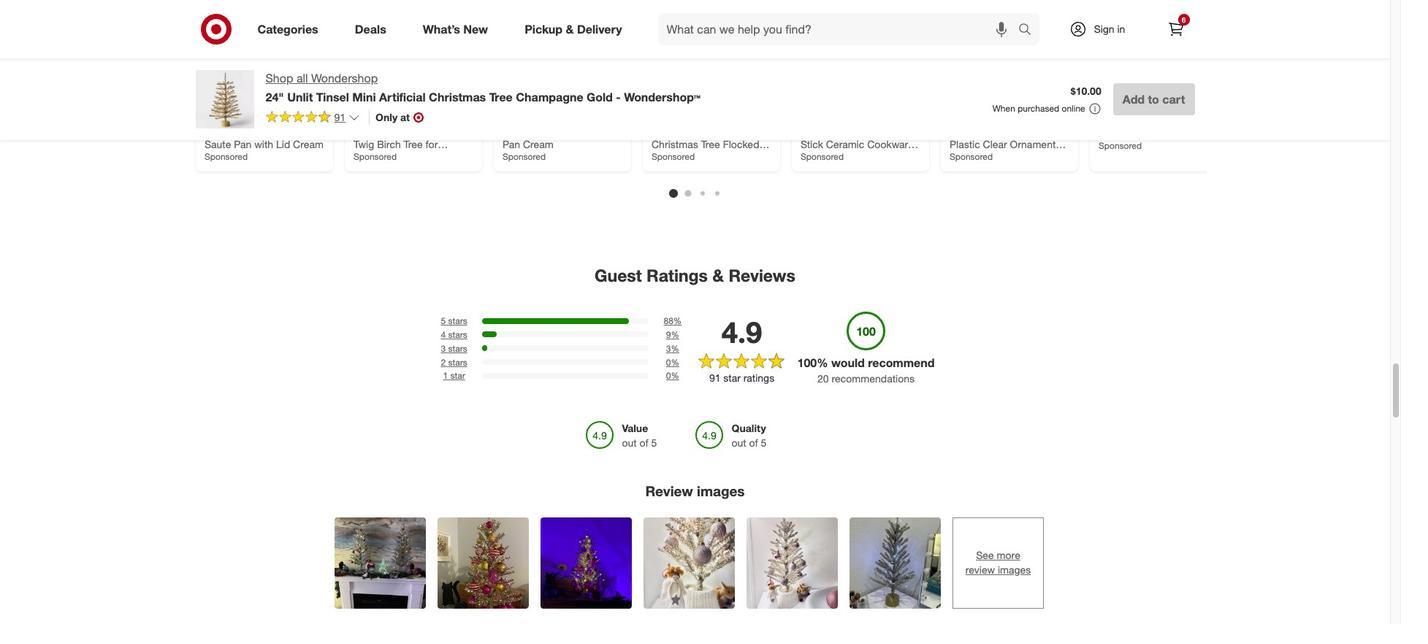 Task type: describe. For each thing, give the bounding box(es) containing it.
3 %
[[666, 343, 680, 354]]

saute
[[204, 138, 231, 150]]

review
[[646, 483, 693, 500]]

shop all wondershop 24" unlit tinsel mini artificial christmas tree champagne gold - wondershop™
[[266, 71, 701, 104]]

christmas inside $45.99 reg $129.99 sale costway 5ft pre-lit white twig birch tree for christmas holiday w/ 72 led lights
[[353, 151, 400, 163]]

guest ratings & reviews
[[595, 265, 796, 285]]

sponsored inside $130.50 reg $145.00 sale caraway home 4.5qt saute pan with lid cream sponsored
[[204, 151, 248, 162]]

$129.99
[[369, 114, 400, 125]]

% for 1 star
[[671, 371, 680, 382]]

5 stars
[[441, 316, 468, 327]]

% for 2 stars
[[671, 357, 680, 368]]

image of 24" unlit tinsel mini artificial christmas tree champagne gold - wondershop™ image
[[195, 70, 254, 129]]

christmas inside costway prelit 7.5ft christmas tree flocked xmas snowy tree 450 led lights
[[651, 138, 698, 150]]

value out of 5
[[622, 422, 657, 449]]

add to cart
[[1123, 92, 1186, 107]]

holiday
[[403, 151, 437, 163]]

star for 91
[[724, 372, 741, 385]]

shop
[[266, 71, 293, 86]]

review
[[966, 564, 995, 577]]

sign in link
[[1057, 13, 1148, 45]]

sponsored inside see price in cart caraway home 6.5qt dutch oven with lid gray sponsored
[[1099, 140, 1142, 151]]

snowy
[[680, 151, 711, 163]]

tree down prelit
[[701, 138, 720, 150]]

birch
[[377, 138, 401, 150]]

cream inside caraway home 10.5" fry pan cream sponsored
[[523, 138, 553, 150]]

of for value
[[640, 437, 649, 449]]

categories link
[[245, 13, 337, 45]]

pan inside caraway home 10.5" fry pan cream sponsored
[[502, 138, 520, 150]]

0 % for star
[[666, 371, 680, 382]]

5 for value out of 5
[[652, 437, 657, 449]]

see price in cart caraway home 6.5qt dutch oven with lid gray sponsored
[[1099, 101, 1216, 151]]

unlit
[[287, 90, 313, 104]]

guest review image 3 of 12, zoom in image
[[541, 518, 632, 609]]

with for 4.5qt
[[254, 138, 273, 150]]

$45.99
[[353, 101, 384, 114]]

guest
[[595, 265, 642, 285]]

450
[[736, 151, 753, 163]]

sale for 5ft
[[402, 114, 419, 125]]

led inside $45.99 reg $129.99 sale costway 5ft pre-lit white twig birch tree for christmas holiday w/ 72 led lights
[[353, 163, 372, 176]]

when purchased online
[[993, 103, 1086, 114]]

91 for 91
[[334, 111, 346, 123]]

5 for quality out of 5
[[761, 437, 767, 449]]

88
[[664, 316, 674, 327]]

91 link
[[266, 110, 360, 127]]

sponsored down twig
[[353, 151, 397, 162]]

iris usa 2pack 60qt. plastic clear ornament storage box with hinged lid and dividers, clear/red image
[[950, 0, 1069, 92]]

$85.50
[[502, 101, 533, 114]]

stars for 4 stars
[[448, 330, 468, 340]]

6
[[1182, 15, 1186, 24]]

4 stars
[[441, 330, 468, 340]]

quality out of 5
[[732, 422, 767, 449]]

72
[[454, 151, 465, 163]]

91 star ratings
[[709, 372, 775, 385]]

at
[[400, 111, 410, 123]]

sponsored down when
[[950, 151, 993, 162]]

0 % for stars
[[666, 357, 680, 368]]

with for 6.5qt
[[1156, 127, 1175, 139]]

reviews
[[729, 265, 796, 285]]

24"
[[266, 90, 284, 104]]

cream inside $130.50 reg $145.00 sale caraway home 4.5qt saute pan with lid cream sponsored
[[293, 138, 323, 150]]

only
[[376, 111, 398, 123]]

images inside 'see more review images'
[[998, 564, 1031, 577]]

6.5qt
[[1171, 114, 1195, 126]]

caraway home 10.5" fry pan cream image
[[502, 0, 622, 92]]

purchased
[[1018, 103, 1060, 114]]

prelit
[[694, 125, 717, 137]]

pan inside $130.50 reg $145.00 sale caraway home 4.5qt saute pan with lid cream sponsored
[[234, 138, 251, 150]]

2 stars
[[441, 357, 468, 368]]

pickup & delivery
[[525, 22, 622, 36]]

sale for home
[[253, 114, 270, 125]]

pickup
[[525, 22, 563, 36]]

ratings
[[647, 265, 708, 285]]

only at
[[376, 111, 410, 123]]

when
[[993, 103, 1016, 114]]

reg for costway 5ft pre-lit white twig birch tree for christmas holiday w/ 72 led lights
[[353, 114, 366, 125]]

ratings
[[744, 372, 775, 385]]

artificial
[[379, 90, 426, 104]]

caraway home 9pc non-stick ceramic cookware set cream image
[[801, 0, 920, 92]]

$163.99
[[651, 101, 688, 114]]

to
[[1148, 92, 1160, 107]]

100 % would recommend 20 recommendations
[[798, 356, 935, 385]]

home inside caraway home 10.5" fry pan cream sponsored
[[545, 125, 572, 137]]

88 %
[[664, 316, 682, 327]]

fry
[[602, 125, 617, 137]]

caraway inside see price in cart caraway home 6.5qt dutch oven with lid gray sponsored
[[1099, 114, 1138, 126]]

wondershop
[[311, 71, 378, 86]]

what's new link
[[411, 13, 507, 45]]

costway inside costway prelit 7.5ft christmas tree flocked xmas snowy tree 450 led lights
[[651, 125, 691, 137]]

caraway home 4.5qt saute pan with lid cream image
[[204, 0, 324, 92]]

would
[[832, 356, 865, 371]]

sponsored inside caraway home 10.5" fry pan cream sponsored
[[502, 151, 546, 162]]

online
[[1062, 103, 1086, 114]]

% for 4 stars
[[671, 330, 680, 340]]

what's
[[423, 22, 460, 36]]

0 horizontal spatial 5
[[441, 316, 446, 327]]

0 horizontal spatial in
[[1118, 23, 1126, 35]]

$45.99 reg $129.99 sale costway 5ft pre-lit white twig birch tree for christmas holiday w/ 72 led lights
[[353, 101, 467, 176]]

more
[[997, 550, 1021, 562]]

2
[[441, 357, 446, 368]]

sponsored down stick at the top right of the page
[[801, 151, 844, 162]]

dutch
[[1099, 127, 1126, 139]]

0 horizontal spatial images
[[697, 483, 745, 500]]

stars for 5 stars
[[448, 316, 468, 327]]

cart inside see price in cart caraway home 6.5qt dutch oven with lid gray sponsored
[[1159, 101, 1179, 114]]

$145.00
[[219, 114, 251, 125]]

value
[[622, 422, 648, 435]]

review images
[[646, 483, 745, 500]]

mini
[[352, 90, 376, 104]]

$10.00
[[1071, 85, 1102, 97]]

% inside 100 % would recommend 20 recommendations
[[817, 356, 828, 371]]

home inside see price in cart caraway home 6.5qt dutch oven with lid gray sponsored
[[1141, 114, 1169, 126]]

$130.50
[[204, 101, 241, 114]]



Task type: vqa. For each thing, say whether or not it's contained in the screenshot.
Abbyson within the Hobbes Mid-Century Leather Armchair - Abbyson Living
no



Task type: locate. For each thing, give the bounding box(es) containing it.
lights inside costway prelit 7.5ft christmas tree flocked xmas snowy tree 450 led lights
[[673, 163, 701, 176]]

lights
[[375, 163, 403, 176], [673, 163, 701, 176]]

0 horizontal spatial christmas
[[353, 151, 400, 163]]

3 for 3 %
[[666, 343, 671, 354]]

10.5"
[[575, 125, 599, 137]]

& right 'pickup'
[[566, 22, 574, 36]]

sign in
[[1094, 23, 1126, 35]]

flocked
[[723, 138, 759, 150]]

0 horizontal spatial lights
[[375, 163, 403, 176]]

pan down "$85.50"
[[502, 138, 520, 150]]

in inside see price in cart caraway home 6.5qt dutch oven with lid gray sponsored
[[1147, 101, 1156, 114]]

0 horizontal spatial sale
[[253, 114, 270, 125]]

1 horizontal spatial costway
[[651, 125, 691, 137]]

images down more in the bottom of the page
[[998, 564, 1031, 577]]

christmas up the white
[[429, 90, 486, 104]]

cream inside caraway home 9pc non- stick ceramic cookware set cream
[[819, 151, 849, 163]]

pan
[[234, 138, 251, 150], [502, 138, 520, 150]]

1 horizontal spatial see
[[1099, 101, 1117, 114]]

2 reg from the left
[[353, 114, 366, 125]]

0 horizontal spatial &
[[566, 22, 574, 36]]

3 down '9'
[[666, 343, 671, 354]]

xmas
[[651, 151, 677, 163]]

guest review image 2 of 12, zoom in image
[[438, 518, 529, 609]]

with right saute
[[254, 138, 273, 150]]

quality
[[732, 422, 766, 435]]

0 horizontal spatial 3
[[441, 343, 446, 354]]

stars up 4 stars
[[448, 316, 468, 327]]

1 horizontal spatial led
[[651, 163, 671, 176]]

oven
[[1129, 127, 1153, 139]]

1 pan from the left
[[234, 138, 251, 150]]

cream
[[293, 138, 323, 150], [523, 138, 553, 150], [819, 151, 849, 163]]

0 horizontal spatial lid
[[276, 138, 290, 150]]

lid for 4.5qt
[[276, 138, 290, 150]]

of for quality
[[749, 437, 758, 449]]

caraway inside caraway home 10.5" fry pan cream sponsored
[[502, 125, 542, 137]]

1 of from the left
[[640, 437, 649, 449]]

tree left 450
[[714, 151, 733, 163]]

caraway home 6.5qt dutch oven with lid gray image
[[1099, 0, 1219, 92]]

91 for 91 star ratings
[[709, 372, 721, 385]]

20
[[818, 373, 829, 385]]

tree inside $45.99 reg $129.99 sale costway 5ft pre-lit white twig birch tree for christmas holiday w/ 72 led lights
[[403, 138, 423, 150]]

star left ratings
[[724, 372, 741, 385]]

3 stars from the top
[[448, 343, 468, 354]]

1 horizontal spatial 5
[[652, 437, 657, 449]]

price
[[1120, 101, 1145, 114]]

2 vertical spatial christmas
[[353, 151, 400, 163]]

1 vertical spatial 91
[[709, 372, 721, 385]]

5 inside quality out of 5
[[761, 437, 767, 449]]

91 inside "link"
[[334, 111, 346, 123]]

gold
[[587, 90, 613, 104]]

w/
[[440, 151, 451, 163]]

1 vertical spatial &
[[713, 265, 724, 285]]

1 vertical spatial 0
[[666, 371, 671, 382]]

see for more
[[976, 550, 994, 562]]

1 vertical spatial in
[[1147, 101, 1156, 114]]

tree up holiday at the left top
[[403, 138, 423, 150]]

0 horizontal spatial star
[[451, 371, 465, 382]]

in right add
[[1147, 101, 1156, 114]]

1 horizontal spatial in
[[1147, 101, 1156, 114]]

cream down 4.5qt
[[293, 138, 323, 150]]

1 horizontal spatial star
[[724, 372, 741, 385]]

out inside value out of 5
[[622, 437, 637, 449]]

guest review image 5 of 12, zoom in image
[[747, 518, 838, 609]]

home up oven
[[1141, 114, 1169, 126]]

add to cart button
[[1113, 83, 1195, 115]]

recommendations
[[832, 373, 915, 385]]

costway inside $45.99 reg $129.99 sale costway 5ft pre-lit white twig birch tree for christmas holiday w/ 72 led lights
[[353, 125, 393, 137]]

costway prelit 7.5ft christmas tree flocked xmas snowy tree 450 led lights
[[651, 125, 759, 176]]

ceramic
[[826, 138, 864, 150]]

1 0 from the top
[[666, 357, 671, 368]]

0 horizontal spatial see
[[976, 550, 994, 562]]

see left price
[[1099, 101, 1117, 114]]

2 0 % from the top
[[666, 371, 680, 382]]

lid
[[1178, 127, 1192, 139], [276, 138, 290, 150]]

1 horizontal spatial reg
[[353, 114, 366, 125]]

guest review image 4 of 12, zoom in image
[[644, 518, 735, 609]]

see up review
[[976, 550, 994, 562]]

1 horizontal spatial pan
[[502, 138, 520, 150]]

out down quality
[[732, 437, 747, 449]]

5 up review
[[652, 437, 657, 449]]

white
[[441, 125, 467, 137]]

with
[[1156, 127, 1175, 139], [254, 138, 273, 150]]

christmas
[[429, 90, 486, 104], [651, 138, 698, 150], [353, 151, 400, 163]]

0 vertical spatial see
[[1099, 101, 1117, 114]]

lights inside $45.99 reg $129.99 sale costway 5ft pre-lit white twig birch tree for christmas holiday w/ 72 led lights
[[375, 163, 403, 176]]

caraway home 9pc non- stick ceramic cookware set cream
[[801, 125, 916, 163]]

sign
[[1094, 23, 1115, 35]]

tree
[[489, 90, 513, 104], [403, 138, 423, 150], [701, 138, 720, 150], [714, 151, 733, 163]]

home inside caraway home 9pc non- stick ceramic cookware set cream
[[843, 125, 870, 137]]

91 left ratings
[[709, 372, 721, 385]]

4
[[441, 330, 446, 340]]

2 horizontal spatial sale
[[994, 114, 1011, 125]]

twig
[[353, 138, 374, 150]]

1 horizontal spatial out
[[732, 437, 747, 449]]

sale
[[253, 114, 270, 125], [402, 114, 419, 125], [994, 114, 1011, 125]]

sponsored down dutch
[[1099, 140, 1142, 151]]

What can we help you find? suggestions appear below search field
[[658, 13, 1022, 45]]

2 stars from the top
[[448, 330, 468, 340]]

cart right to
[[1163, 92, 1186, 107]]

1
[[443, 371, 448, 382]]

sponsored
[[1099, 140, 1142, 151], [204, 151, 248, 162], [353, 151, 397, 162], [502, 151, 546, 162], [651, 151, 695, 162], [801, 151, 844, 162], [950, 151, 993, 162]]

christmas up xmas
[[651, 138, 698, 150]]

stars for 3 stars
[[448, 343, 468, 354]]

&
[[566, 22, 574, 36], [713, 265, 724, 285]]

sale inside $130.50 reg $145.00 sale caraway home 4.5qt saute pan with lid cream sponsored
[[253, 114, 270, 125]]

guest review image 1 of 12, zoom in image
[[335, 518, 426, 609]]

0 vertical spatial 0 %
[[666, 357, 680, 368]]

0 horizontal spatial cream
[[293, 138, 323, 150]]

reg for caraway home 4.5qt saute pan with lid cream
[[204, 114, 217, 125]]

0 vertical spatial 91
[[334, 111, 346, 123]]

1 vertical spatial see
[[976, 550, 994, 562]]

1 vertical spatial images
[[998, 564, 1031, 577]]

caraway
[[1099, 114, 1138, 126], [204, 125, 244, 137], [502, 125, 542, 137], [801, 125, 840, 137]]

home left 4.5qt
[[246, 125, 274, 137]]

0 horizontal spatial with
[[254, 138, 273, 150]]

sale inside $45.99 reg $129.99 sale costway 5ft pre-lit white twig birch tree for christmas holiday w/ 72 led lights
[[402, 114, 419, 125]]

of down quality
[[749, 437, 758, 449]]

4.5qt
[[277, 125, 300, 137]]

cart up 6.5qt
[[1159, 101, 1179, 114]]

2 pan from the left
[[502, 138, 520, 150]]

new
[[464, 22, 488, 36]]

0 %
[[666, 357, 680, 368], [666, 371, 680, 382]]

1 vertical spatial christmas
[[651, 138, 698, 150]]

1 horizontal spatial 91
[[709, 372, 721, 385]]

reg inside $45.99 reg $129.99 sale costway 5ft pre-lit white twig birch tree for christmas holiday w/ 72 led lights
[[353, 114, 366, 125]]

gray
[[1194, 127, 1216, 139]]

4 stars from the top
[[448, 357, 468, 368]]

with inside $130.50 reg $145.00 sale caraway home 4.5qt saute pan with lid cream sponsored
[[254, 138, 273, 150]]

5 inside value out of 5
[[652, 437, 657, 449]]

0 horizontal spatial 91
[[334, 111, 346, 123]]

with inside see price in cart caraway home 6.5qt dutch oven with lid gray sponsored
[[1156, 127, 1175, 139]]

1 horizontal spatial sale
[[402, 114, 419, 125]]

%
[[674, 316, 682, 327], [671, 330, 680, 340], [671, 343, 680, 354], [817, 356, 828, 371], [671, 357, 680, 368], [671, 371, 680, 382]]

stars for 2 stars
[[448, 357, 468, 368]]

cream down "$85.50"
[[523, 138, 553, 150]]

0 horizontal spatial of
[[640, 437, 649, 449]]

1 horizontal spatial lid
[[1178, 127, 1192, 139]]

caraway up saute
[[204, 125, 244, 137]]

3 down 4
[[441, 343, 446, 354]]

out for value out of 5
[[622, 437, 637, 449]]

tree left champagne
[[489, 90, 513, 104]]

1 horizontal spatial of
[[749, 437, 758, 449]]

9pc
[[873, 125, 891, 137]]

sponsored down saute
[[204, 151, 248, 162]]

caraway up dutch
[[1099, 114, 1138, 126]]

reg down $45.99 on the left
[[353, 114, 366, 125]]

2 0 from the top
[[666, 371, 671, 382]]

christmas down birch
[[353, 151, 400, 163]]

0 for stars
[[666, 357, 671, 368]]

2 lights from the left
[[673, 163, 701, 176]]

0 vertical spatial in
[[1118, 23, 1126, 35]]

caraway inside $130.50 reg $145.00 sale caraway home 4.5qt saute pan with lid cream sponsored
[[204, 125, 244, 137]]

1 out from the left
[[622, 437, 637, 449]]

lid down 6.5qt
[[1178, 127, 1192, 139]]

reg inside $130.50 reg $145.00 sale caraway home 4.5qt saute pan with lid cream sponsored
[[204, 114, 217, 125]]

tree inside shop all wondershop 24" unlit tinsel mini artificial christmas tree champagne gold - wondershop™
[[489, 90, 513, 104]]

sponsored down "$85.50"
[[502, 151, 546, 162]]

1 stars from the top
[[448, 316, 468, 327]]

star for 1
[[451, 371, 465, 382]]

caraway inside caraway home 9pc non- stick ceramic cookware set cream
[[801, 125, 840, 137]]

see inside 'see more review images'
[[976, 550, 994, 562]]

images right review
[[697, 483, 745, 500]]

stars down 4 stars
[[448, 343, 468, 354]]

costway
[[353, 125, 393, 137], [651, 125, 691, 137]]

lid inside see price in cart caraway home 6.5qt dutch oven with lid gray sponsored
[[1178, 127, 1192, 139]]

guest review image 6 of 12, zoom in image
[[850, 518, 941, 609]]

-
[[616, 90, 621, 104]]

led
[[353, 163, 372, 176], [651, 163, 671, 176]]

6 link
[[1160, 13, 1192, 45]]

2 of from the left
[[749, 437, 758, 449]]

costway prelit 7.5ft christmas tree flocked xmas snowy tree 450 led lights image
[[651, 0, 771, 92]]

see inside see price in cart caraway home 6.5qt dutch oven with lid gray sponsored
[[1099, 101, 1117, 114]]

1 sale from the left
[[253, 114, 270, 125]]

1 star
[[443, 371, 465, 382]]

star right 1
[[451, 371, 465, 382]]

out for quality out of 5
[[732, 437, 747, 449]]

champagne
[[516, 90, 584, 104]]

of inside value out of 5
[[640, 437, 649, 449]]

9
[[666, 330, 671, 340]]

categories
[[258, 22, 318, 36]]

0 vertical spatial images
[[697, 483, 745, 500]]

with down 6.5qt
[[1156, 127, 1175, 139]]

caraway down "$85.50"
[[502, 125, 542, 137]]

lights down the "snowy"
[[673, 163, 701, 176]]

stars down 3 stars
[[448, 357, 468, 368]]

see for price
[[1099, 101, 1117, 114]]

5 up 4
[[441, 316, 446, 327]]

91 down tinsel
[[334, 111, 346, 123]]

lid inside $130.50 reg $145.00 sale caraway home 4.5qt saute pan with lid cream sponsored
[[276, 138, 290, 150]]

1 reg from the left
[[204, 114, 217, 125]]

caraway up stick at the top right of the page
[[801, 125, 840, 137]]

1 3 from the left
[[441, 343, 446, 354]]

wondershop™
[[624, 90, 701, 104]]

tinsel
[[316, 90, 349, 104]]

sponsored down prelit
[[651, 151, 695, 162]]

non-
[[893, 125, 916, 137]]

1 horizontal spatial images
[[998, 564, 1031, 577]]

led inside costway prelit 7.5ft christmas tree flocked xmas snowy tree 450 led lights
[[651, 163, 671, 176]]

recommend
[[868, 356, 935, 371]]

0 horizontal spatial costway
[[353, 125, 393, 137]]

0 vertical spatial 0
[[666, 357, 671, 368]]

home inside $130.50 reg $145.00 sale caraway home 4.5qt saute pan with lid cream sponsored
[[246, 125, 274, 137]]

2 3 from the left
[[666, 343, 671, 354]]

delivery
[[577, 22, 622, 36]]

home up ceramic
[[843, 125, 870, 137]]

led down twig
[[353, 163, 372, 176]]

1 horizontal spatial &
[[713, 265, 724, 285]]

pan right saute
[[234, 138, 251, 150]]

costway 5ft pre-lit white twig birch tree for christmas holiday w/ 72 led lights image
[[353, 0, 473, 92]]

caraway home 10.5" fry pan cream sponsored
[[502, 125, 617, 162]]

% for 3 stars
[[671, 343, 680, 354]]

in right sign at the top right of page
[[1118, 23, 1126, 35]]

% for 5 stars
[[674, 316, 682, 327]]

lid for 6.5qt
[[1178, 127, 1192, 139]]

1 horizontal spatial lights
[[673, 163, 701, 176]]

of inside quality out of 5
[[749, 437, 758, 449]]

0 horizontal spatial out
[[622, 437, 637, 449]]

1 vertical spatial 0 %
[[666, 371, 680, 382]]

costway up twig
[[353, 125, 393, 137]]

4.9
[[722, 315, 762, 350]]

2 horizontal spatial cream
[[819, 151, 849, 163]]

1 horizontal spatial 3
[[666, 343, 671, 354]]

cookware
[[867, 138, 914, 150]]

costway down $163.99
[[651, 125, 691, 137]]

2 horizontal spatial christmas
[[651, 138, 698, 150]]

home left 10.5"
[[545, 125, 572, 137]]

0 horizontal spatial pan
[[234, 138, 251, 150]]

3 for 3 stars
[[441, 343, 446, 354]]

cream down ceramic
[[819, 151, 849, 163]]

0 vertical spatial christmas
[[429, 90, 486, 104]]

stars down 5 stars at the left of page
[[448, 330, 468, 340]]

0 horizontal spatial led
[[353, 163, 372, 176]]

lid down 4.5qt
[[276, 138, 290, 150]]

1 costway from the left
[[353, 125, 393, 137]]

1 horizontal spatial christmas
[[429, 90, 486, 104]]

5 down quality
[[761, 437, 767, 449]]

in
[[1118, 23, 1126, 35], [1147, 101, 1156, 114]]

2 horizontal spatial 5
[[761, 437, 767, 449]]

3 stars
[[441, 343, 468, 354]]

2 led from the left
[[651, 163, 671, 176]]

stick
[[801, 138, 823, 150]]

reg down $130.50
[[204, 114, 217, 125]]

100
[[798, 356, 817, 371]]

3
[[441, 343, 446, 354], [666, 343, 671, 354]]

christmas inside shop all wondershop 24" unlit tinsel mini artificial christmas tree champagne gold - wondershop™
[[429, 90, 486, 104]]

1 horizontal spatial with
[[1156, 127, 1175, 139]]

1 0 % from the top
[[666, 357, 680, 368]]

0 horizontal spatial reg
[[204, 114, 217, 125]]

1 led from the left
[[353, 163, 372, 176]]

2 sale from the left
[[402, 114, 419, 125]]

led down xmas
[[651, 163, 671, 176]]

add
[[1123, 92, 1145, 107]]

search
[[1012, 23, 1047, 38]]

of
[[640, 437, 649, 449], [749, 437, 758, 449]]

search button
[[1012, 13, 1047, 48]]

3 sale from the left
[[994, 114, 1011, 125]]

deals link
[[343, 13, 405, 45]]

out down value
[[622, 437, 637, 449]]

5ft
[[396, 125, 408, 137]]

2 costway from the left
[[651, 125, 691, 137]]

pre-
[[411, 125, 430, 137]]

see more review images button
[[953, 518, 1044, 609]]

set
[[801, 151, 816, 163]]

lights down birch
[[375, 163, 403, 176]]

1 horizontal spatial cream
[[523, 138, 553, 150]]

of down value
[[640, 437, 649, 449]]

pickup & delivery link
[[512, 13, 641, 45]]

out inside quality out of 5
[[732, 437, 747, 449]]

0 vertical spatial &
[[566, 22, 574, 36]]

home
[[1141, 114, 1169, 126], [246, 125, 274, 137], [545, 125, 572, 137], [843, 125, 870, 137]]

1 lights from the left
[[375, 163, 403, 176]]

0 for star
[[666, 371, 671, 382]]

& right ratings
[[713, 265, 724, 285]]

cart inside button
[[1163, 92, 1186, 107]]

2 out from the left
[[732, 437, 747, 449]]



